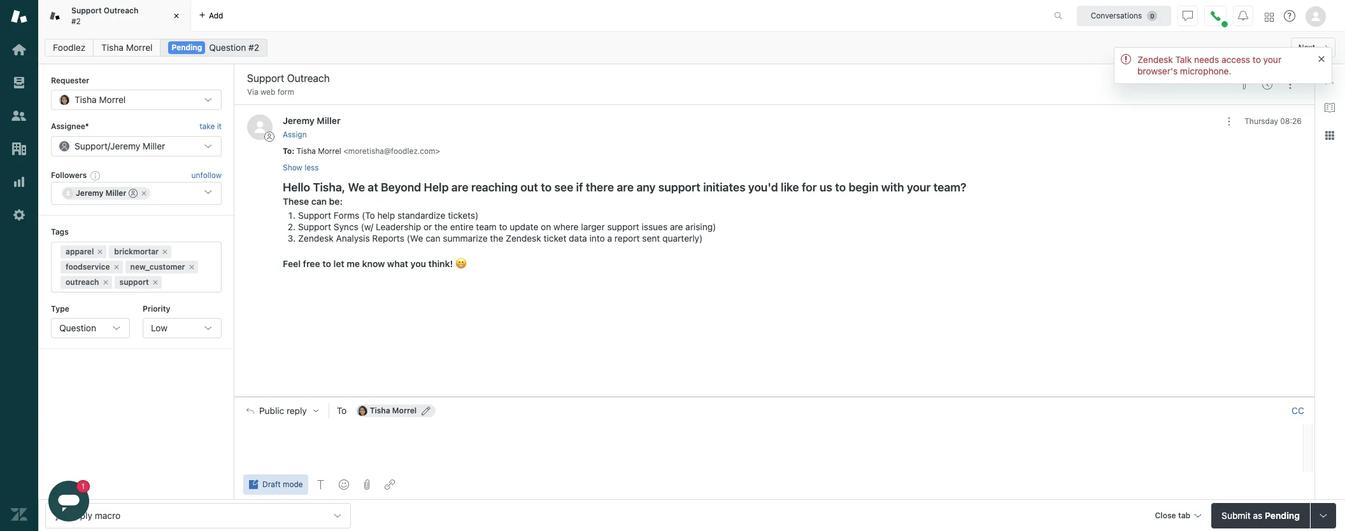 Task type: describe. For each thing, give the bounding box(es) containing it.
customer context image
[[1325, 75, 1335, 85]]

via web form
[[247, 87, 294, 97]]

close tab button
[[1150, 504, 1207, 531]]

<moretisha@foodlez.com>
[[344, 146, 440, 156]]

next button
[[1291, 38, 1336, 58]]

as
[[1253, 511, 1263, 521]]

talk
[[1176, 54, 1192, 65]]

jeremy miller link
[[283, 116, 341, 126]]

us
[[820, 181, 832, 194]]

tickets)
[[448, 210, 479, 221]]

feel
[[283, 259, 301, 269]]

larger
[[581, 222, 605, 233]]

question #2
[[209, 42, 259, 53]]

if
[[576, 181, 583, 194]]

conversations button
[[1077, 5, 1172, 26]]

jeremy for jeremy miller
[[76, 189, 103, 198]]

remove image for outreach
[[102, 279, 109, 286]]

at
[[368, 181, 378, 194]]

think!
[[428, 259, 453, 269]]

leadership
[[376, 222, 421, 233]]

×
[[1318, 50, 1326, 65]]

(to
[[362, 210, 375, 221]]

1 horizontal spatial can
[[426, 233, 441, 244]]

submit as pending
[[1222, 511, 1300, 521]]

low
[[151, 323, 168, 334]]

× button
[[1318, 50, 1326, 65]]

quarterly)
[[663, 233, 703, 244]]

new_customer
[[130, 262, 185, 272]]

sent
[[642, 233, 660, 244]]

miller for jeremy miller
[[106, 189, 126, 198]]

organizations image
[[11, 141, 27, 157]]

unfollow
[[191, 171, 222, 180]]

question button
[[51, 318, 130, 339]]

1 horizontal spatial zendesk
[[506, 233, 541, 244]]

button displays agent's chat status as invisible. image
[[1183, 11, 1193, 21]]

out
[[521, 181, 538, 194]]

/
[[108, 141, 110, 151]]

free
[[303, 259, 320, 269]]

be:
[[329, 196, 343, 207]]

beyond
[[381, 181, 421, 194]]

support down these at the left of page
[[298, 210, 331, 221]]

get help image
[[1284, 10, 1296, 22]]

(we
[[407, 233, 423, 244]]

draft mode
[[262, 480, 303, 490]]

begin
[[849, 181, 879, 194]]

reporting image
[[11, 174, 27, 190]]

into
[[590, 233, 605, 244]]

next
[[1299, 43, 1315, 52]]

public reply
[[259, 406, 307, 416]]

pending inside secondary element
[[172, 43, 202, 52]]

add button
[[191, 0, 231, 31]]

support inside assignee* element
[[75, 141, 108, 151]]

conversations
[[1091, 11, 1142, 20]]

remove image for apparel
[[96, 248, 104, 256]]

😁️
[[455, 259, 467, 269]]

issues
[[642, 222, 668, 233]]

foodlez link
[[45, 39, 94, 57]]

format text image
[[316, 480, 326, 491]]

assignee*
[[51, 122, 89, 131]]

add
[[209, 11, 223, 20]]

a
[[607, 233, 612, 244]]

apply macro
[[69, 511, 120, 521]]

morrel inside requester 'element'
[[99, 95, 126, 105]]

tisha right :
[[297, 146, 316, 156]]

hello
[[283, 181, 310, 194]]

#2 inside support outreach #2
[[71, 16, 81, 26]]

public
[[259, 406, 284, 416]]

help
[[424, 181, 449, 194]]

like
[[781, 181, 799, 194]]

remove image for new_customer
[[188, 263, 195, 271]]

needs
[[1194, 54, 1219, 65]]

to for to
[[337, 406, 347, 416]]

outreach
[[66, 277, 99, 287]]

tabs tab list
[[38, 0, 1041, 32]]

jeremy miller
[[76, 189, 126, 198]]

data
[[569, 233, 587, 244]]

question for question
[[59, 323, 96, 334]]

cc
[[1292, 406, 1305, 416]]

tisha morrel link
[[93, 39, 161, 57]]

tisha,
[[313, 181, 345, 194]]

edit user image
[[422, 407, 431, 416]]

summarize
[[443, 233, 488, 244]]

1 vertical spatial support
[[607, 222, 639, 233]]

secondary element
[[38, 35, 1345, 61]]

0 horizontal spatial the
[[434, 222, 448, 233]]

less
[[305, 163, 319, 173]]

0 horizontal spatial zendesk
[[298, 233, 334, 244]]

microphone.
[[1180, 66, 1232, 76]]

access
[[1222, 54, 1251, 65]]

miller for jeremy miller assign
[[317, 116, 341, 126]]

08:26
[[1281, 117, 1302, 126]]

morrel inside secondary element
[[126, 42, 153, 53]]

or
[[424, 222, 432, 233]]

views image
[[11, 75, 27, 91]]

#2 inside secondary element
[[248, 42, 259, 53]]

2 vertical spatial support
[[119, 277, 149, 287]]

apply
[[69, 511, 92, 521]]

Thursday 08:26 text field
[[1245, 117, 1302, 126]]

zendesk support image
[[11, 8, 27, 25]]

zendesk inside zendesk talk needs access to your browser's microphone.
[[1138, 54, 1173, 65]]

foodlez
[[53, 42, 85, 53]]

apps image
[[1325, 131, 1335, 141]]

apparel
[[66, 247, 94, 256]]

0 horizontal spatial are
[[452, 181, 469, 194]]

mode
[[283, 480, 303, 490]]

avatar image
[[247, 115, 273, 140]]

admin image
[[11, 207, 27, 224]]

assignee* element
[[51, 136, 222, 157]]

tab
[[1178, 511, 1191, 521]]



Task type: vqa. For each thing, say whether or not it's contained in the screenshot.
millerjeremy500@gmail.com 'icon'
yes



Task type: locate. For each thing, give the bounding box(es) containing it.
update
[[510, 222, 539, 233]]

draft
[[262, 480, 281, 490]]

your right the with
[[907, 181, 931, 194]]

your
[[1264, 54, 1282, 65], [907, 181, 931, 194]]

Subject field
[[245, 71, 1231, 86]]

unfollow button
[[191, 170, 222, 182]]

get started image
[[11, 41, 27, 58]]

0 vertical spatial #2
[[71, 16, 81, 26]]

tisha
[[101, 42, 124, 53], [75, 95, 97, 105], [297, 146, 316, 156], [370, 406, 390, 416]]

1 horizontal spatial your
[[1264, 54, 1282, 65]]

zendesk down update
[[506, 233, 541, 244]]

notifications image
[[1238, 11, 1249, 21]]

forms
[[334, 210, 359, 221]]

priority
[[143, 304, 170, 314]]

question
[[209, 42, 246, 53], [59, 323, 96, 334]]

miller left user is an agent image
[[106, 189, 126, 198]]

morrel up /
[[99, 95, 126, 105]]

you
[[411, 259, 426, 269]]

support left outreach
[[71, 6, 102, 15]]

tisha down the 'requester' on the left of page
[[75, 95, 97, 105]]

are right help
[[452, 181, 469, 194]]

tisha morrel for to
[[370, 406, 417, 416]]

to left "moretisha@foodlez.com" image
[[337, 406, 347, 416]]

1 vertical spatial jeremy
[[110, 141, 140, 151]]

1 vertical spatial miller
[[143, 141, 165, 151]]

remove image right "new_customer"
[[188, 263, 195, 271]]

take it
[[200, 122, 222, 131]]

miller inside jeremy miller assign
[[317, 116, 341, 126]]

outreach
[[104, 6, 138, 15]]

jeremy
[[283, 116, 315, 126], [110, 141, 140, 151], [76, 189, 103, 198]]

0 vertical spatial jeremy
[[283, 116, 315, 126]]

0 horizontal spatial #2
[[71, 16, 81, 26]]

to right out
[[541, 181, 552, 194]]

pending down the close icon
[[172, 43, 202, 52]]

with
[[881, 181, 904, 194]]

1 vertical spatial remove image
[[188, 263, 195, 271]]

to right the us
[[835, 181, 846, 194]]

thursday
[[1245, 117, 1278, 126]]

0 vertical spatial your
[[1264, 54, 1282, 65]]

0 vertical spatial remove image
[[140, 190, 148, 198]]

0 horizontal spatial to
[[283, 146, 292, 156]]

requester
[[51, 76, 89, 85]]

millerjeremy500@gmail.com image
[[63, 189, 73, 199]]

close image
[[170, 10, 183, 22]]

jeremy up assign
[[283, 116, 315, 126]]

tab containing support outreach
[[38, 0, 191, 32]]

#2 up foodlez
[[71, 16, 81, 26]]

zendesk image
[[11, 507, 27, 524]]

1 vertical spatial question
[[59, 323, 96, 334]]

:
[[292, 146, 295, 156]]

0 vertical spatial tisha morrel
[[101, 42, 153, 53]]

show less
[[283, 163, 319, 173]]

remove image
[[96, 248, 104, 256], [161, 248, 169, 256], [112, 263, 120, 271], [152, 279, 159, 286]]

0 vertical spatial to
[[283, 146, 292, 156]]

your inside zendesk talk needs access to your browser's microphone.
[[1264, 54, 1282, 65]]

tisha morrel down outreach
[[101, 42, 153, 53]]

jeremy inside assignee* element
[[110, 141, 140, 151]]

see
[[555, 181, 574, 194]]

0 vertical spatial support
[[659, 181, 701, 194]]

tags
[[51, 228, 69, 237]]

web
[[261, 87, 275, 97]]

2 horizontal spatial zendesk
[[1138, 54, 1173, 65]]

close tab
[[1155, 511, 1191, 521]]

0 horizontal spatial can
[[311, 196, 327, 207]]

morrel down outreach
[[126, 42, 153, 53]]

support left the syncs
[[298, 222, 331, 233]]

1 vertical spatial your
[[907, 181, 931, 194]]

show less button
[[283, 162, 319, 174]]

public reply button
[[235, 398, 329, 425]]

miller
[[317, 116, 341, 126], [143, 141, 165, 151], [106, 189, 126, 198]]

via
[[247, 87, 258, 97]]

your up events icon
[[1264, 54, 1282, 65]]

0 horizontal spatial remove image
[[102, 279, 109, 286]]

requester element
[[51, 90, 222, 110]]

close
[[1155, 511, 1176, 521]]

the right or
[[434, 222, 448, 233]]

(w/
[[361, 222, 373, 233]]

are up the quarterly)
[[670, 222, 683, 233]]

macro
[[95, 511, 120, 521]]

1 horizontal spatial jeremy
[[110, 141, 140, 151]]

question down add
[[209, 42, 246, 53]]

for
[[802, 181, 817, 194]]

0 horizontal spatial question
[[59, 323, 96, 334]]

2 horizontal spatial are
[[670, 222, 683, 233]]

hide composer image
[[770, 392, 780, 402]]

followers element
[[51, 182, 222, 205]]

zendesk up free
[[298, 233, 334, 244]]

0 horizontal spatial miller
[[106, 189, 126, 198]]

0 vertical spatial can
[[311, 196, 327, 207]]

add link (cmd k) image
[[385, 480, 395, 491]]

1 vertical spatial to
[[337, 406, 347, 416]]

miller inside assignee* element
[[143, 141, 165, 151]]

jeremy down "info on adding followers" image
[[76, 189, 103, 198]]

tisha morrel
[[101, 42, 153, 53], [75, 95, 126, 105], [370, 406, 417, 416]]

0 horizontal spatial pending
[[172, 43, 202, 52]]

support / jeremy miller
[[75, 141, 165, 151]]

morrel
[[126, 42, 153, 53], [99, 95, 126, 105], [318, 146, 341, 156], [392, 406, 417, 416]]

can down or
[[426, 233, 441, 244]]

support right any
[[659, 181, 701, 194]]

1 horizontal spatial pending
[[1265, 511, 1300, 521]]

1 vertical spatial can
[[426, 233, 441, 244]]

jeremy for jeremy miller assign
[[283, 116, 315, 126]]

to right access
[[1253, 54, 1261, 65]]

team
[[476, 222, 497, 233]]

2 vertical spatial remove image
[[102, 279, 109, 286]]

know
[[362, 259, 385, 269]]

question inside secondary element
[[209, 42, 246, 53]]

miller up to : tisha morrel <moretisha@foodlez.com>
[[317, 116, 341, 126]]

2 horizontal spatial remove image
[[188, 263, 195, 271]]

it
[[217, 122, 222, 131]]

zendesk products image
[[1265, 12, 1274, 21]]

displays possible ticket submission types image
[[1319, 511, 1329, 521]]

0 vertical spatial miller
[[317, 116, 341, 126]]

can left the be:
[[311, 196, 327, 207]]

1 horizontal spatial the
[[490, 233, 503, 244]]

to : tisha morrel <moretisha@foodlez.com>
[[283, 146, 440, 156]]

support down assignee*
[[75, 141, 108, 151]]

question inside popup button
[[59, 323, 96, 334]]

1 vertical spatial pending
[[1265, 511, 1300, 521]]

remove image up foodservice on the left of page
[[96, 248, 104, 256]]

we
[[348, 181, 365, 194]]

zendesk
[[1138, 54, 1173, 65], [298, 233, 334, 244], [506, 233, 541, 244]]

1 vertical spatial the
[[490, 233, 503, 244]]

0 vertical spatial question
[[209, 42, 246, 53]]

your inside the hello tisha, we at beyond help are reaching out to see if there are any support initiates you'd like for us to begin with your team? these can be: support forms (to help standardize tickets) support syncs (w/ leadership or the entire team to update on where larger support issues are arising) zendesk analysis reports (we can summarize the zendesk ticket data into a report sent quarterly)
[[907, 181, 931, 194]]

1 horizontal spatial #2
[[248, 42, 259, 53]]

1 horizontal spatial to
[[337, 406, 347, 416]]

additional actions image
[[1225, 116, 1235, 127]]

to left let
[[322, 259, 331, 269]]

question down type on the bottom left of page
[[59, 323, 96, 334]]

knowledge image
[[1325, 103, 1335, 113]]

the down team
[[490, 233, 503, 244]]

help
[[377, 210, 395, 221]]

user is an agent image
[[129, 189, 138, 198]]

to inside zendesk talk needs access to your browser's microphone.
[[1253, 54, 1261, 65]]

tab
[[38, 0, 191, 32]]

followers
[[51, 171, 87, 180]]

report
[[615, 233, 640, 244]]

support inside support outreach #2
[[71, 6, 102, 15]]

morrel left edit user icon
[[392, 406, 417, 416]]

reaching
[[471, 181, 518, 194]]

0 horizontal spatial your
[[907, 181, 931, 194]]

team?
[[934, 181, 967, 194]]

remove image for brickmortar
[[161, 248, 169, 256]]

main element
[[0, 0, 38, 532]]

1 horizontal spatial miller
[[143, 141, 165, 151]]

jeremy inside option
[[76, 189, 103, 198]]

tisha down support outreach #2
[[101, 42, 124, 53]]

reply
[[287, 406, 307, 416]]

jeremy miller option
[[62, 187, 151, 200]]

2 horizontal spatial miller
[[317, 116, 341, 126]]

support up report
[[607, 222, 639, 233]]

remove image down "new_customer"
[[152, 279, 159, 286]]

are
[[452, 181, 469, 194], [617, 181, 634, 194], [670, 222, 683, 233]]

submit
[[1222, 511, 1251, 521]]

remove image right user is an agent image
[[140, 190, 148, 198]]

any
[[637, 181, 656, 194]]

tisha morrel down the 'requester' on the left of page
[[75, 95, 126, 105]]

zendesk up browser's
[[1138, 54, 1173, 65]]

tisha inside secondary element
[[101, 42, 124, 53]]

to for to : tisha morrel <moretisha@foodlez.com>
[[283, 146, 292, 156]]

0 vertical spatial pending
[[172, 43, 202, 52]]

you'd
[[748, 181, 778, 194]]

thursday 08:26
[[1245, 117, 1302, 126]]

question for question #2
[[209, 42, 246, 53]]

to up show
[[283, 146, 292, 156]]

1 horizontal spatial question
[[209, 42, 246, 53]]

tisha morrel for requester
[[75, 95, 126, 105]]

remove image right outreach
[[102, 279, 109, 286]]

are left any
[[617, 181, 634, 194]]

remove image down brickmortar
[[112, 263, 120, 271]]

0 vertical spatial the
[[434, 222, 448, 233]]

analysis
[[336, 233, 370, 244]]

type
[[51, 304, 69, 314]]

tisha right "moretisha@foodlez.com" image
[[370, 406, 390, 416]]

2 horizontal spatial jeremy
[[283, 116, 315, 126]]

moretisha@foodlez.com image
[[357, 406, 367, 416]]

1 vertical spatial tisha morrel
[[75, 95, 126, 105]]

add attachment image
[[362, 480, 372, 491]]

events image
[[1263, 79, 1273, 90]]

#2
[[71, 16, 81, 26], [248, 42, 259, 53]]

1 horizontal spatial support
[[607, 222, 639, 233]]

tisha inside requester 'element'
[[75, 95, 97, 105]]

reports
[[372, 233, 404, 244]]

draft mode button
[[243, 475, 308, 496]]

1 vertical spatial #2
[[248, 42, 259, 53]]

remove image for support
[[152, 279, 159, 286]]

entire
[[450, 222, 474, 233]]

miller right /
[[143, 141, 165, 151]]

jeremy inside jeremy miller assign
[[283, 116, 315, 126]]

pending right as
[[1265, 511, 1300, 521]]

morrel up less
[[318, 146, 341, 156]]

zendesk talk needs access to your browser's microphone.
[[1138, 54, 1282, 76]]

where
[[554, 222, 579, 233]]

tisha morrel inside secondary element
[[101, 42, 153, 53]]

tisha morrel inside requester 'element'
[[75, 95, 126, 105]]

2 horizontal spatial support
[[659, 181, 701, 194]]

2 vertical spatial jeremy
[[76, 189, 103, 198]]

1 horizontal spatial remove image
[[140, 190, 148, 198]]

2 vertical spatial miller
[[106, 189, 126, 198]]

insert emojis image
[[339, 480, 349, 491]]

#2 up via
[[248, 42, 259, 53]]

2 vertical spatial tisha morrel
[[370, 406, 417, 416]]

assign button
[[283, 129, 307, 141]]

0 horizontal spatial support
[[119, 277, 149, 287]]

remove image
[[140, 190, 148, 198], [188, 263, 195, 271], [102, 279, 109, 286]]

initiates
[[703, 181, 746, 194]]

tisha morrel right "moretisha@foodlez.com" image
[[370, 406, 417, 416]]

low button
[[143, 318, 222, 339]]

jeremy down requester 'element'
[[110, 141, 140, 151]]

me
[[347, 259, 360, 269]]

miller inside option
[[106, 189, 126, 198]]

support down "new_customer"
[[119, 277, 149, 287]]

info on adding followers image
[[91, 171, 101, 181]]

1 horizontal spatial are
[[617, 181, 634, 194]]

customers image
[[11, 108, 27, 124]]

standardize
[[397, 210, 446, 221]]

form
[[278, 87, 294, 97]]

remove image for foodservice
[[112, 263, 120, 271]]

0 horizontal spatial jeremy
[[76, 189, 103, 198]]

jeremy miller assign
[[283, 116, 341, 139]]

remove image up "new_customer"
[[161, 248, 169, 256]]

ticket
[[544, 233, 567, 244]]

to right team
[[499, 222, 507, 233]]



